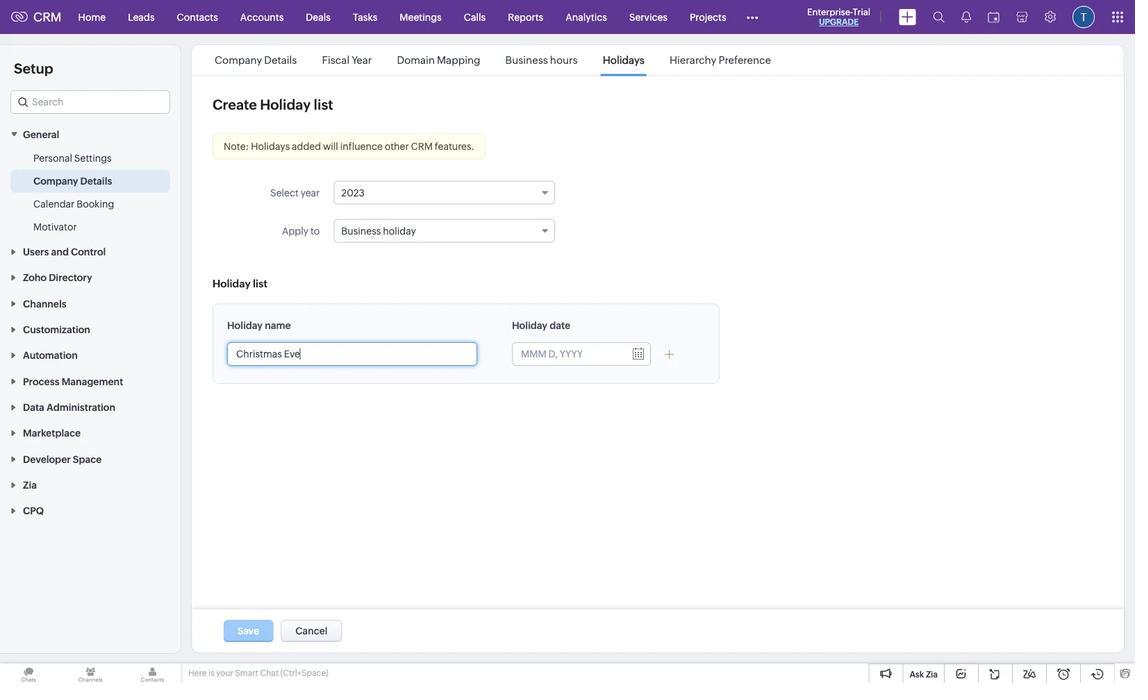 Task type: locate. For each thing, give the bounding box(es) containing it.
business inside business holiday field
[[341, 225, 381, 237]]

list
[[202, 45, 784, 75]]

crm right 'other'
[[411, 141, 433, 152]]

smart
[[235, 669, 258, 678]]

1 horizontal spatial zia
[[926, 670, 938, 680]]

search element
[[925, 0, 953, 34]]

company details down personal settings
[[33, 175, 112, 186]]

1 vertical spatial company details link
[[33, 174, 112, 188]]

services link
[[618, 0, 679, 34]]

None field
[[10, 90, 170, 114]]

1 horizontal spatial list
[[314, 97, 333, 113]]

cpq
[[23, 506, 44, 517]]

0 horizontal spatial list
[[253, 278, 268, 290]]

details
[[264, 54, 297, 66], [80, 175, 112, 186]]

holiday up the holiday name
[[213, 278, 251, 290]]

holiday up added
[[260, 97, 311, 113]]

1 horizontal spatial company details link
[[213, 54, 299, 66]]

holiday for holiday name
[[227, 320, 263, 331]]

apply to
[[282, 225, 320, 237]]

0 vertical spatial details
[[264, 54, 297, 66]]

2023
[[341, 187, 365, 198]]

contacts link
[[166, 0, 229, 34]]

holiday date
[[512, 320, 570, 331]]

1 horizontal spatial company details
[[215, 54, 297, 66]]

1 vertical spatial business
[[341, 225, 381, 237]]

company details link down personal settings
[[33, 174, 112, 188]]

date
[[550, 320, 570, 331]]

zia
[[23, 480, 37, 491], [926, 670, 938, 680]]

zia right ask
[[926, 670, 938, 680]]

1 horizontal spatial business
[[506, 54, 548, 66]]

services
[[629, 11, 668, 23]]

holiday for holiday list
[[213, 278, 251, 290]]

company up calendar
[[33, 175, 78, 186]]

1 vertical spatial holidays
[[251, 141, 290, 152]]

domain mapping link
[[395, 54, 483, 66]]

holidays down services
[[603, 54, 645, 66]]

tasks link
[[342, 0, 389, 34]]

0 vertical spatial company details link
[[213, 54, 299, 66]]

apply
[[282, 225, 309, 237]]

select
[[270, 187, 299, 198]]

calendar booking
[[33, 198, 114, 209]]

administration
[[47, 402, 115, 413]]

0 horizontal spatial company
[[33, 175, 78, 186]]

calls link
[[453, 0, 497, 34]]

0 horizontal spatial company details link
[[33, 174, 112, 188]]

automation
[[23, 350, 78, 361]]

developer space button
[[0, 446, 181, 472]]

0 vertical spatial business
[[506, 54, 548, 66]]

management
[[62, 376, 123, 387]]

features.
[[435, 141, 475, 152]]

1 vertical spatial company details
[[33, 175, 112, 186]]

fiscal year
[[322, 54, 372, 66]]

profile element
[[1064, 0, 1103, 34]]

added
[[292, 141, 321, 152]]

holidays
[[603, 54, 645, 66], [251, 141, 290, 152]]

general region
[[0, 147, 181, 239]]

home link
[[67, 0, 117, 34]]

list
[[314, 97, 333, 113], [253, 278, 268, 290]]

details up 'booking'
[[80, 175, 112, 186]]

upgrade
[[819, 17, 859, 27]]

1 vertical spatial details
[[80, 175, 112, 186]]

Holiday name text field
[[228, 343, 477, 365]]

1 horizontal spatial details
[[264, 54, 297, 66]]

zoho directory button
[[0, 264, 181, 290]]

space
[[73, 454, 102, 465]]

company details
[[215, 54, 297, 66], [33, 175, 112, 186]]

customization button
[[0, 316, 181, 342]]

1 vertical spatial crm
[[411, 141, 433, 152]]

directory
[[49, 272, 92, 283]]

select year
[[270, 187, 320, 198]]

(ctrl+space)
[[280, 669, 328, 678]]

note: holidays added will influence other crm features.
[[224, 141, 475, 152]]

personal settings
[[33, 152, 112, 164]]

company details link down accounts link
[[213, 54, 299, 66]]

holiday name
[[227, 320, 291, 331]]

deals
[[306, 11, 331, 23]]

reports link
[[497, 0, 555, 34]]

motivator link
[[33, 220, 77, 234]]

tasks
[[353, 11, 377, 23]]

business hours
[[506, 54, 578, 66]]

company details link
[[213, 54, 299, 66], [33, 174, 112, 188]]

preference
[[719, 54, 771, 66]]

users and control
[[23, 246, 106, 258]]

zia up cpq
[[23, 480, 37, 491]]

list up the holiday name
[[253, 278, 268, 290]]

1 vertical spatial zia
[[926, 670, 938, 680]]

details up the create holiday list
[[264, 54, 297, 66]]

1 vertical spatial company
[[33, 175, 78, 186]]

channels button
[[0, 290, 181, 316]]

settings
[[74, 152, 112, 164]]

cancel button
[[281, 620, 342, 643]]

projects link
[[679, 0, 738, 34]]

1 horizontal spatial company
[[215, 54, 262, 66]]

leads
[[128, 11, 155, 23]]

data administration
[[23, 402, 115, 413]]

holidays right note:
[[251, 141, 290, 152]]

holiday for holiday date
[[512, 320, 548, 331]]

signals element
[[953, 0, 980, 34]]

domain mapping
[[397, 54, 480, 66]]

zia inside 'dropdown button'
[[23, 480, 37, 491]]

contacts
[[177, 11, 218, 23]]

holiday left "date"
[[512, 320, 548, 331]]

business holiday
[[341, 225, 416, 237]]

marketplace
[[23, 428, 81, 439]]

0 vertical spatial company
[[215, 54, 262, 66]]

business left hours
[[506, 54, 548, 66]]

users and control button
[[0, 239, 181, 264]]

Business holiday field
[[334, 219, 555, 243]]

0 vertical spatial zia
[[23, 480, 37, 491]]

company up create
[[215, 54, 262, 66]]

crm
[[33, 10, 62, 24], [411, 141, 433, 152]]

details inside company details link
[[80, 175, 112, 186]]

crm left home
[[33, 10, 62, 24]]

0 horizontal spatial company details
[[33, 175, 112, 186]]

company inside general 'region'
[[33, 175, 78, 186]]

0 horizontal spatial details
[[80, 175, 112, 186]]

holiday left name
[[227, 320, 263, 331]]

0 vertical spatial holidays
[[603, 54, 645, 66]]

company details down accounts link
[[215, 54, 297, 66]]

MMM d, yyyy text field
[[513, 343, 624, 365]]

list up will
[[314, 97, 333, 113]]

0 horizontal spatial business
[[341, 225, 381, 237]]

business left holiday
[[341, 225, 381, 237]]

1 vertical spatial list
[[253, 278, 268, 290]]

0 vertical spatial crm
[[33, 10, 62, 24]]

company
[[215, 54, 262, 66], [33, 175, 78, 186]]

0 horizontal spatial zia
[[23, 480, 37, 491]]

name
[[265, 320, 291, 331]]

company details link inside general 'region'
[[33, 174, 112, 188]]



Task type: describe. For each thing, give the bounding box(es) containing it.
holiday
[[383, 225, 416, 237]]

enterprise-
[[807, 7, 853, 17]]

meetings
[[400, 11, 442, 23]]

leads link
[[117, 0, 166, 34]]

Search text field
[[11, 91, 170, 113]]

channels
[[23, 298, 66, 309]]

enterprise-trial upgrade
[[807, 7, 871, 27]]

to
[[311, 225, 320, 237]]

general button
[[0, 121, 181, 147]]

1 horizontal spatial crm
[[411, 141, 433, 152]]

here
[[188, 669, 207, 678]]

year
[[301, 187, 320, 198]]

process management
[[23, 376, 123, 387]]

your
[[216, 669, 233, 678]]

developer
[[23, 454, 71, 465]]

company details inside general 'region'
[[33, 175, 112, 186]]

calendar booking link
[[33, 197, 114, 211]]

cpq button
[[0, 498, 181, 524]]

channels image
[[62, 664, 119, 684]]

business hours link
[[503, 54, 580, 66]]

list containing company details
[[202, 45, 784, 75]]

data
[[23, 402, 44, 413]]

cancel
[[295, 626, 328, 637]]

automation button
[[0, 342, 181, 368]]

and
[[51, 246, 69, 258]]

create menu image
[[899, 9, 916, 25]]

general
[[23, 129, 59, 140]]

hierarchy preference link
[[668, 54, 773, 66]]

search image
[[933, 11, 945, 23]]

mapping
[[437, 54, 480, 66]]

ask zia
[[910, 670, 938, 680]]

zia button
[[0, 472, 181, 498]]

influence
[[340, 141, 383, 152]]

motivator
[[33, 221, 77, 232]]

process
[[23, 376, 59, 387]]

1 horizontal spatial holidays
[[603, 54, 645, 66]]

here is your smart chat (ctrl+space)
[[188, 669, 328, 678]]

calendar
[[33, 198, 75, 209]]

marketplace button
[[0, 420, 181, 446]]

2023 field
[[334, 181, 555, 205]]

trial
[[853, 7, 871, 17]]

0 horizontal spatial crm
[[33, 10, 62, 24]]

accounts link
[[229, 0, 295, 34]]

analytics link
[[555, 0, 618, 34]]

customization
[[23, 324, 90, 335]]

zoho directory
[[23, 272, 92, 283]]

process management button
[[0, 368, 181, 394]]

calls
[[464, 11, 486, 23]]

create holiday list
[[213, 97, 333, 113]]

accounts
[[240, 11, 284, 23]]

holiday list
[[213, 278, 268, 290]]

fiscal
[[322, 54, 350, 66]]

domain
[[397, 54, 435, 66]]

control
[[71, 246, 106, 258]]

personal
[[33, 152, 72, 164]]

0 vertical spatial company details
[[215, 54, 297, 66]]

business for business holiday
[[341, 225, 381, 237]]

year
[[352, 54, 372, 66]]

is
[[208, 669, 214, 678]]

ask
[[910, 670, 924, 680]]

hierarchy preference
[[670, 54, 771, 66]]

hours
[[550, 54, 578, 66]]

0 vertical spatial list
[[314, 97, 333, 113]]

analytics
[[566, 11, 607, 23]]

contacts image
[[124, 664, 181, 684]]

deals link
[[295, 0, 342, 34]]

will
[[323, 141, 338, 152]]

chats image
[[0, 664, 57, 684]]

Other Modules field
[[738, 6, 767, 28]]

crm link
[[11, 10, 62, 24]]

chat
[[260, 669, 279, 678]]

projects
[[690, 11, 726, 23]]

0 horizontal spatial holidays
[[251, 141, 290, 152]]

booking
[[77, 198, 114, 209]]

data administration button
[[0, 394, 181, 420]]

zoho
[[23, 272, 47, 283]]

hierarchy
[[670, 54, 717, 66]]

create
[[213, 97, 257, 113]]

calendar image
[[988, 11, 1000, 23]]

create menu element
[[891, 0, 925, 34]]

profile image
[[1073, 6, 1095, 28]]

reports
[[508, 11, 543, 23]]

business for business hours
[[506, 54, 548, 66]]

home
[[78, 11, 106, 23]]

holidays link
[[601, 54, 647, 66]]

signals image
[[962, 11, 971, 23]]



Task type: vqa. For each thing, say whether or not it's contained in the screenshot.
LOGO
no



